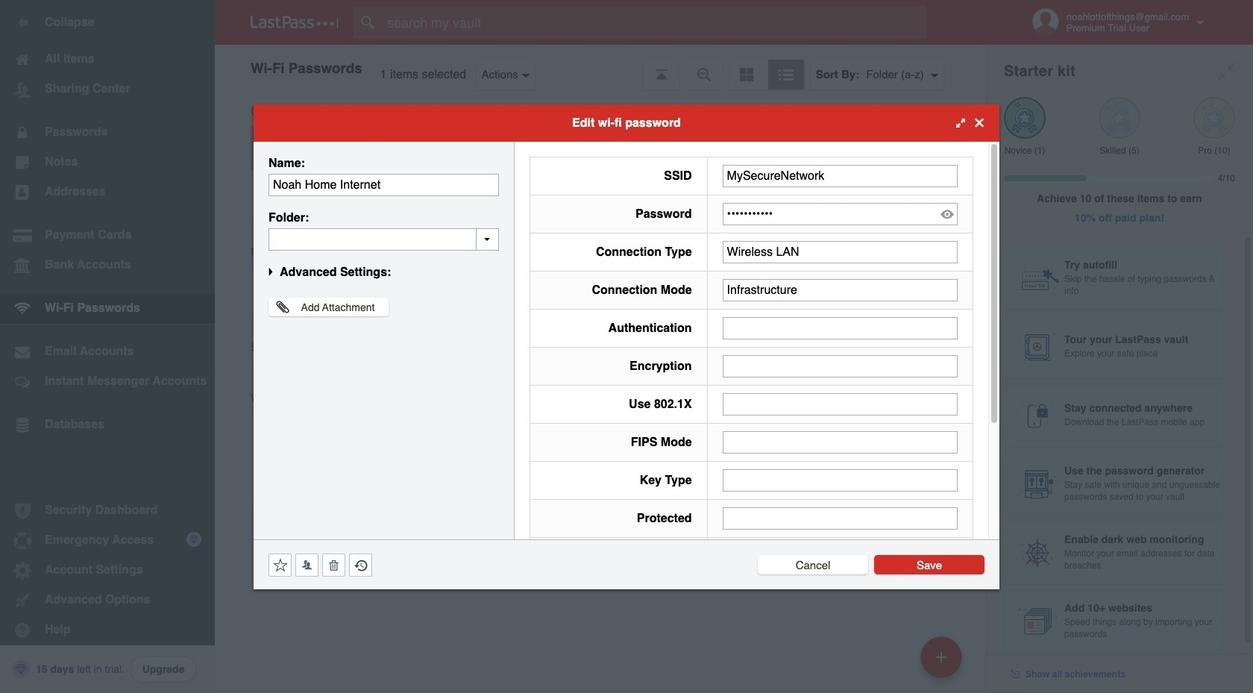Task type: describe. For each thing, give the bounding box(es) containing it.
lastpass image
[[251, 16, 339, 29]]

new item navigation
[[916, 632, 972, 693]]

Search search field
[[354, 6, 950, 39]]



Task type: locate. For each thing, give the bounding box(es) containing it.
dialog
[[254, 104, 1000, 684]]

main navigation navigation
[[0, 0, 215, 693]]

vault options navigation
[[215, 45, 987, 90]]

None text field
[[269, 174, 499, 196], [269, 228, 499, 250], [723, 241, 958, 263], [723, 279, 958, 301], [723, 317, 958, 339], [723, 355, 958, 377], [723, 469, 958, 492], [723, 507, 958, 530], [269, 174, 499, 196], [269, 228, 499, 250], [723, 241, 958, 263], [723, 279, 958, 301], [723, 317, 958, 339], [723, 355, 958, 377], [723, 469, 958, 492], [723, 507, 958, 530]]

None text field
[[723, 165, 958, 187], [723, 393, 958, 415], [723, 431, 958, 453], [723, 165, 958, 187], [723, 393, 958, 415], [723, 431, 958, 453]]

search my vault text field
[[354, 6, 950, 39]]

new item image
[[937, 652, 947, 662]]

None password field
[[723, 203, 958, 225]]



